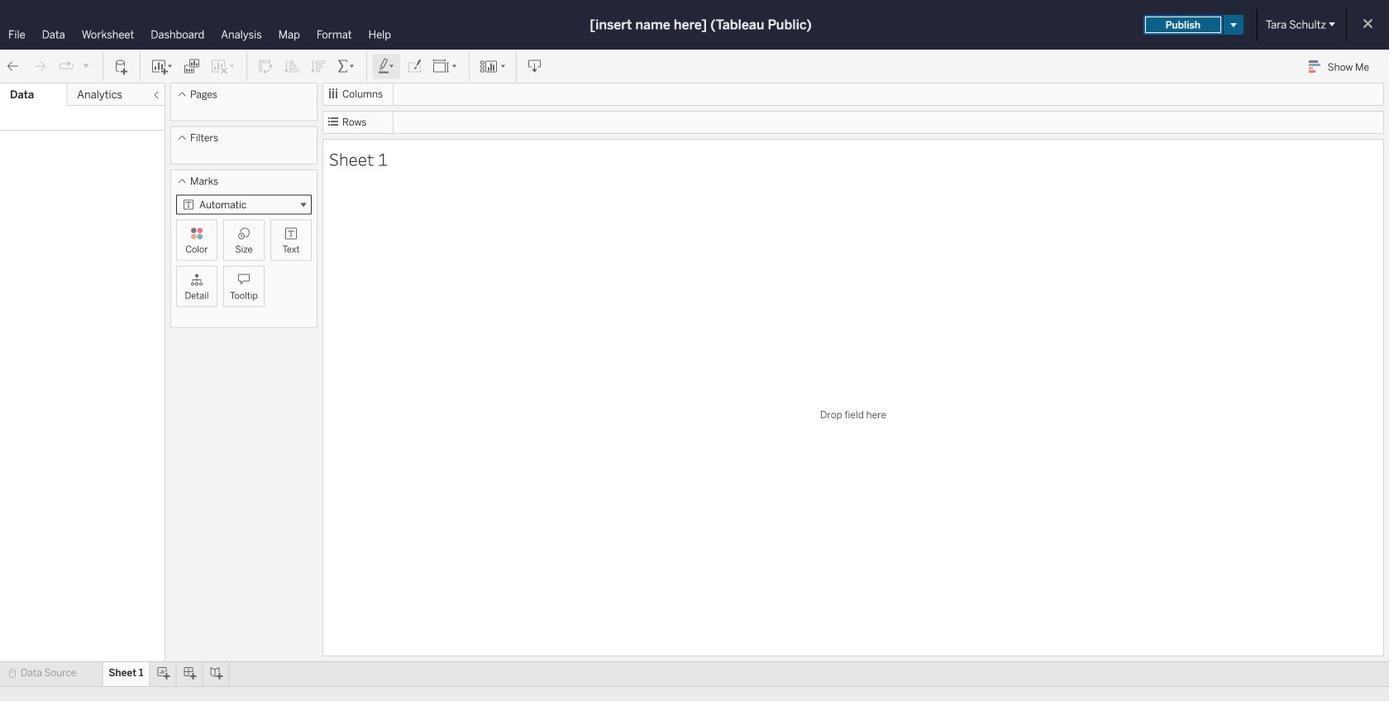 Task type: describe. For each thing, give the bounding box(es) containing it.
new data source image
[[113, 58, 130, 75]]

format workbook image
[[406, 58, 423, 75]]

download image
[[527, 58, 543, 75]]

new worksheet image
[[151, 58, 174, 75]]

clear sheet image
[[210, 58, 237, 75]]

swap rows and columns image
[[257, 58, 274, 75]]

highlight image
[[377, 58, 396, 75]]

redo image
[[31, 58, 48, 75]]

fit image
[[433, 58, 459, 75]]

replay animation image
[[58, 58, 74, 75]]



Task type: vqa. For each thing, say whether or not it's contained in the screenshot.
The Add Favorite button
no



Task type: locate. For each thing, give the bounding box(es) containing it.
show/hide cards image
[[480, 58, 506, 75]]

sort descending image
[[310, 58, 327, 75]]

collapse image
[[151, 90, 161, 100]]

sort ascending image
[[284, 58, 300, 75]]

duplicate image
[[184, 58, 200, 75]]

undo image
[[5, 58, 22, 75]]

replay animation image
[[81, 61, 91, 71]]

totals image
[[337, 58, 356, 75]]



